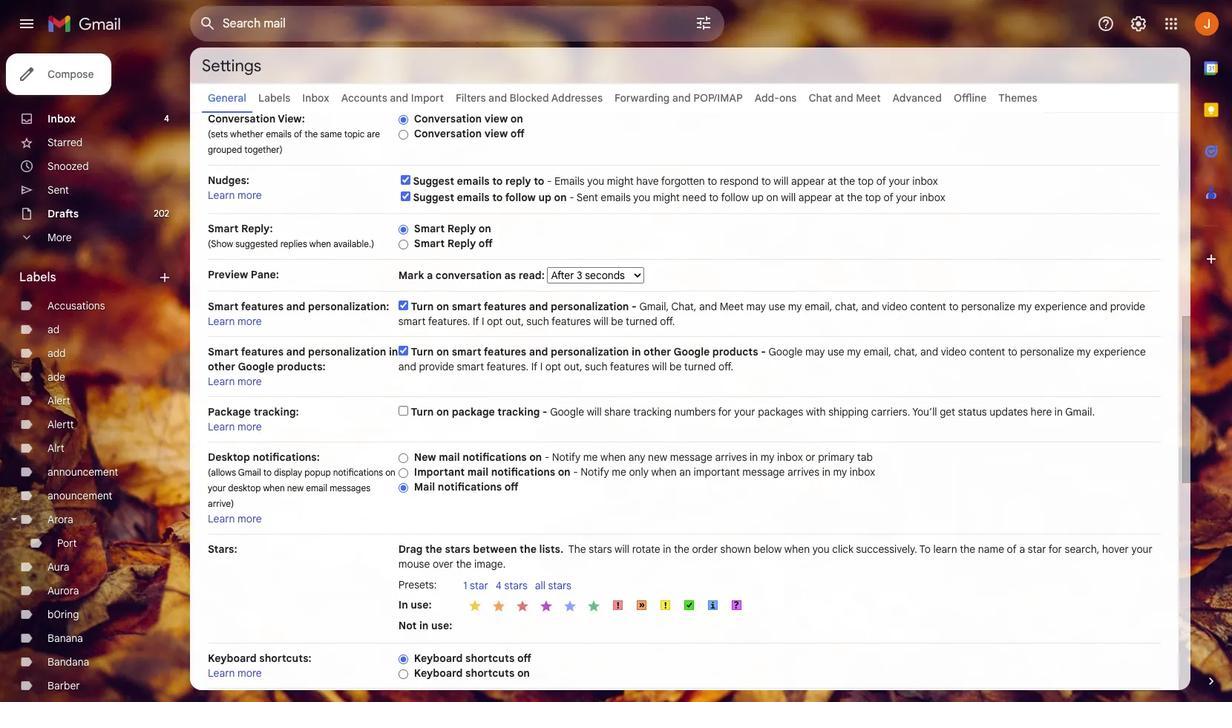 Task type: locate. For each thing, give the bounding box(es) containing it.
be up numbers
[[669, 360, 682, 373]]

features down pane:
[[241, 300, 284, 313]]

5 learn from the top
[[208, 512, 235, 525]]

google inside google may use my email, chat, and video content to personalize my experience and provide smart features. if i opt out, such features will be turned off.
[[769, 345, 803, 358]]

the stars will rotate in the order shown below when you click successively. to learn the name of a star for search, hover your mouse over the image.
[[398, 543, 1152, 571]]

0 horizontal spatial mail
[[439, 451, 460, 464]]

google down gmail, chat, and meet may use my email, chat, and video content to personalize my experience and provide smart features. if i opt out, such features will be turned off. at the top of the page
[[769, 345, 803, 358]]

1 vertical spatial shortcuts
[[465, 666, 515, 680]]

0 vertical spatial meet
[[856, 91, 881, 105]]

None checkbox
[[401, 175, 410, 185], [398, 301, 408, 310], [398, 406, 408, 416], [401, 175, 410, 185], [398, 301, 408, 310], [398, 406, 408, 416]]

stars up over
[[445, 543, 470, 556]]

0 vertical spatial inbox
[[302, 91, 329, 105]]

follow down reply
[[505, 191, 536, 204]]

learn more link down package
[[208, 420, 262, 433]]

6 more from the top
[[238, 666, 262, 680]]

turn for turn on smart features and personalization in other google products -
[[411, 345, 434, 358]]

keyboard right keyboard shortcuts off option
[[414, 652, 463, 665]]

google inside the smart features and personalization in other google products: learn more
[[238, 360, 274, 373]]

tab list
[[1190, 48, 1232, 649]]

i down turn on smart features and personalization in other google products -
[[540, 360, 543, 373]]

1 learn more link from the top
[[208, 189, 262, 202]]

conversation for conversation view on
[[414, 112, 482, 125]]

conversation view: (sets whether emails of the same topic are grouped together)
[[208, 112, 380, 155]]

1 horizontal spatial off.
[[718, 360, 733, 373]]

0 horizontal spatial you
[[587, 174, 604, 188]]

0 horizontal spatial inbox
[[48, 112, 76, 125]]

None search field
[[190, 6, 724, 42]]

alertt
[[48, 418, 74, 431]]

sent down emails
[[577, 191, 598, 204]]

in
[[389, 345, 398, 358], [632, 345, 641, 358], [1055, 405, 1063, 419], [750, 451, 758, 464], [822, 465, 830, 479], [663, 543, 671, 556], [419, 619, 429, 632]]

off. inside gmail, chat, and meet may use my email, chat, and video content to personalize my experience and provide smart features. if i opt out, such features will be turned off.
[[660, 315, 675, 328]]

i
[[482, 315, 484, 328], [540, 360, 543, 373]]

0 vertical spatial such
[[526, 315, 549, 328]]

settings
[[202, 55, 261, 75]]

0 horizontal spatial video
[[882, 300, 908, 313]]

2 view from the top
[[484, 127, 508, 140]]

turn for turn on smart features and personalization -
[[411, 300, 434, 313]]

star right 1
[[470, 579, 488, 592]]

1 vertical spatial view
[[484, 127, 508, 140]]

4 learn more link from the top
[[208, 420, 262, 433]]

in use:
[[398, 598, 432, 611]]

me for only
[[612, 465, 626, 479]]

video inside google may use my email, chat, and video content to personalize my experience and provide smart features. if i opt out, such features will be turned off.
[[941, 345, 967, 358]]

3 more from the top
[[238, 375, 262, 388]]

experience inside google may use my email, chat, and video content to personalize my experience and provide smart features. if i opt out, such features will be turned off.
[[1093, 345, 1146, 358]]

Keyboard shortcuts on radio
[[398, 669, 408, 680]]

0 vertical spatial experience
[[1034, 300, 1087, 313]]

your inside desktop notifications: (allows gmail to display popup notifications on your desktop when new email messages arrive) learn more
[[208, 482, 226, 494]]

0 vertical spatial for
[[718, 405, 732, 419]]

for left "search,"
[[1049, 543, 1062, 556]]

gmail
[[238, 467, 261, 478]]

message
[[670, 451, 712, 464], [742, 465, 785, 479]]

smart for smart reply off
[[414, 237, 445, 250]]

conversation up 'conversation view off'
[[414, 112, 482, 125]]

learn more link for package tracking:
[[208, 420, 262, 433]]

0 horizontal spatial follow
[[505, 191, 536, 204]]

google left products
[[674, 345, 710, 358]]

0 vertical spatial view
[[484, 112, 508, 125]]

out, inside google may use my email, chat, and video content to personalize my experience and provide smart features. if i opt out, such features will be turned off.
[[564, 360, 582, 373]]

4 learn from the top
[[208, 420, 235, 433]]

smart inside smart features and personalization: learn more
[[208, 300, 239, 313]]

labels inside navigation
[[19, 270, 56, 285]]

new down display
[[287, 482, 304, 494]]

video
[[882, 300, 908, 313], [941, 345, 967, 358]]

1 vertical spatial for
[[1049, 543, 1062, 556]]

you right emails
[[587, 174, 604, 188]]

smart down preview
[[208, 300, 239, 313]]

view up 'conversation view off'
[[484, 112, 508, 125]]

1 reply from the top
[[447, 222, 476, 235]]

sent inside 'labels' navigation
[[48, 183, 69, 197]]

1 horizontal spatial features.
[[487, 360, 529, 373]]

0 vertical spatial video
[[882, 300, 908, 313]]

1 horizontal spatial a
[[1019, 543, 1025, 556]]

1 view from the top
[[484, 112, 508, 125]]

0 vertical spatial new
[[648, 451, 667, 464]]

i inside google may use my email, chat, and video content to personalize my experience and provide smart features. if i opt out, such features will be turned off.
[[540, 360, 543, 373]]

me left the any
[[583, 451, 598, 464]]

1 vertical spatial use
[[828, 345, 844, 358]]

may
[[746, 300, 766, 313], [805, 345, 825, 358]]

0 horizontal spatial me
[[583, 451, 598, 464]]

personalization down 'personalization:'
[[308, 345, 386, 358]]

packages
[[758, 405, 803, 419]]

keyboard shortcuts on
[[414, 666, 530, 680]]

starred link
[[48, 136, 83, 149]]

of inside the stars will rotate in the order shown below when you click successively. to learn the name of a star for search, hover your mouse over the image.
[[1007, 543, 1017, 556]]

smart inside "smart reply: (show suggested replies when available.)"
[[208, 222, 239, 235]]

0 vertical spatial notify
[[552, 451, 581, 464]]

smart up the (show
[[208, 222, 239, 235]]

star
[[1028, 543, 1046, 556], [470, 579, 488, 592]]

0 vertical spatial shortcuts
[[465, 652, 515, 665]]

0 vertical spatial appear
[[791, 174, 825, 188]]

1 vertical spatial if
[[531, 360, 537, 373]]

1 vertical spatial labels
[[19, 270, 56, 285]]

personalization
[[551, 300, 629, 313], [308, 345, 386, 358], [551, 345, 629, 358]]

at
[[828, 174, 837, 188], [835, 191, 844, 204]]

6 learn more link from the top
[[208, 666, 262, 680]]

off for smart reply off
[[479, 237, 493, 250]]

stars left all
[[504, 579, 528, 592]]

may inside google may use my email, chat, and video content to personalize my experience and provide smart features. if i opt out, such features will be turned off.
[[805, 345, 825, 358]]

here
[[1031, 405, 1052, 419]]

support image
[[1097, 15, 1115, 33]]

chat, inside google may use my email, chat, and video content to personalize my experience and provide smart features. if i opt out, such features will be turned off.
[[894, 345, 918, 358]]

1 vertical spatial provide
[[419, 360, 454, 373]]

1 star link
[[463, 579, 496, 594]]

Mail notifications off radio
[[398, 482, 408, 493]]

email
[[306, 482, 327, 494]]

3 learn more link from the top
[[208, 375, 262, 388]]

0 vertical spatial mail
[[439, 451, 460, 464]]

arrives up important
[[715, 451, 747, 464]]

in right "not"
[[419, 619, 429, 632]]

use up the shipping
[[828, 345, 844, 358]]

in inside the smart features and personalization in other google products: learn more
[[389, 345, 398, 358]]

provide inside google may use my email, chat, and video content to personalize my experience and provide smart features. if i opt out, such features will be turned off.
[[419, 360, 454, 373]]

suggest
[[413, 174, 454, 188], [413, 191, 454, 204]]

0 vertical spatial turned
[[626, 315, 657, 328]]

a
[[427, 269, 433, 282], [1019, 543, 1025, 556]]

all
[[535, 579, 545, 592]]

conversation inside conversation view: (sets whether emails of the same topic are grouped together)
[[208, 112, 276, 125]]

0 horizontal spatial other
[[208, 360, 235, 373]]

when left an
[[651, 465, 677, 479]]

1 vertical spatial appear
[[798, 191, 832, 204]]

1 vertical spatial you
[[633, 191, 650, 204]]

2 learn from the top
[[208, 315, 235, 328]]

settings image
[[1130, 15, 1147, 33]]

emails down view:
[[266, 128, 292, 140]]

1 follow from the left
[[505, 191, 536, 204]]

off for keyboard shortcuts off
[[517, 652, 531, 665]]

None checkbox
[[401, 191, 410, 201], [398, 346, 408, 356], [401, 191, 410, 201], [398, 346, 408, 356]]

more inside package tracking: learn more
[[238, 420, 262, 433]]

opt inside gmail, chat, and meet may use my email, chat, and video content to personalize my experience and provide smart features. if i opt out, such features will be turned off.
[[487, 315, 503, 328]]

4 more from the top
[[238, 420, 262, 433]]

not
[[398, 619, 417, 632]]

email, up carriers.
[[864, 345, 891, 358]]

inbox link up view:
[[302, 91, 329, 105]]

tracking right package
[[498, 405, 540, 419]]

1 horizontal spatial if
[[531, 360, 537, 373]]

keyboard
[[208, 652, 257, 665], [414, 652, 463, 665], [414, 666, 463, 680]]

1 shortcuts from the top
[[465, 652, 515, 665]]

features up turn on smart features and personalization in other google products -
[[552, 315, 591, 328]]

inbox up starred
[[48, 112, 76, 125]]

1 horizontal spatial 4
[[496, 579, 502, 592]]

be
[[611, 315, 623, 328], [669, 360, 682, 373]]

be up turn on smart features and personalization in other google products -
[[611, 315, 623, 328]]

in right rotate at the bottom of page
[[663, 543, 671, 556]]

only
[[629, 465, 649, 479]]

if down turn on smart features and personalization in other google products -
[[531, 360, 537, 373]]

0 vertical spatial personalize
[[961, 300, 1015, 313]]

in down 'personalization:'
[[389, 345, 398, 358]]

mail
[[439, 451, 460, 464], [467, 465, 488, 479]]

0 vertical spatial a
[[427, 269, 433, 282]]

off for mail notifications off
[[504, 480, 519, 494]]

more up package
[[238, 375, 262, 388]]

1 horizontal spatial for
[[1049, 543, 1062, 556]]

snoozed link
[[48, 160, 89, 173]]

out, inside gmail, chat, and meet may use my email, chat, and video content to personalize my experience and provide smart features. if i opt out, such features will be turned off.
[[505, 315, 524, 328]]

2 vertical spatial you
[[812, 543, 830, 556]]

stars
[[445, 543, 470, 556], [589, 543, 612, 556], [504, 579, 528, 592], [548, 579, 571, 592]]

mail up mail notifications off
[[467, 465, 488, 479]]

Search mail text field
[[223, 16, 653, 31]]

more inside nudges: learn more
[[238, 189, 262, 202]]

notify for notify me when any new message arrives in my inbox or primary tab
[[552, 451, 581, 464]]

mail up "important"
[[439, 451, 460, 464]]

2 more from the top
[[238, 315, 262, 328]]

tracking right 'share'
[[633, 405, 672, 419]]

0 horizontal spatial turned
[[626, 315, 657, 328]]

0 vertical spatial out,
[[505, 315, 524, 328]]

features. up package
[[487, 360, 529, 373]]

2 vertical spatial turn
[[411, 405, 434, 419]]

1 vertical spatial arrives
[[787, 465, 819, 479]]

1 more from the top
[[238, 189, 262, 202]]

more inside the smart features and personalization in other google products: learn more
[[238, 375, 262, 388]]

google left products:
[[238, 360, 274, 373]]

1 horizontal spatial you
[[633, 191, 650, 204]]

off up keyboard shortcuts on
[[517, 652, 531, 665]]

1 vertical spatial turned
[[684, 360, 716, 373]]

1 turn from the top
[[411, 300, 434, 313]]

in down gmail,
[[632, 345, 641, 358]]

more down nudges:
[[238, 189, 262, 202]]

0 horizontal spatial new
[[287, 482, 304, 494]]

1 horizontal spatial chat,
[[894, 345, 918, 358]]

reply for off
[[447, 237, 476, 250]]

will inside gmail, chat, and meet may use my email, chat, and video content to personalize my experience and provide smart features. if i opt out, such features will be turned off.
[[593, 315, 608, 328]]

0 horizontal spatial email,
[[805, 300, 832, 313]]

emails down suggest emails to reply to - emails you might have forgotten to respond to will appear at the top of your inbox
[[601, 191, 631, 204]]

if inside google may use my email, chat, and video content to personalize my experience and provide smart features. if i opt out, such features will be turned off.
[[531, 360, 537, 373]]

may down gmail, chat, and meet may use my email, chat, and video content to personalize my experience and provide smart features. if i opt out, such features will be turned off. at the top of the page
[[805, 345, 825, 358]]

0 vertical spatial chat,
[[835, 300, 859, 313]]

smart inside the smart features and personalization in other google products: learn more
[[208, 345, 239, 358]]

1 tracking from the left
[[498, 405, 540, 419]]

smart right smart reply off radio
[[414, 237, 445, 250]]

0 vertical spatial if
[[473, 315, 479, 328]]

0 vertical spatial may
[[746, 300, 766, 313]]

same
[[320, 128, 342, 140]]

emails inside conversation view: (sets whether emails of the same topic are grouped together)
[[266, 128, 292, 140]]

email, up google may use my email, chat, and video content to personalize my experience and provide smart features. if i opt out, such features will be turned off.
[[805, 300, 832, 313]]

4 inside 'labels' navigation
[[164, 113, 169, 124]]

reply:
[[241, 222, 273, 235]]

off up mark a conversation as read:
[[479, 237, 493, 250]]

personalization up 'share'
[[551, 345, 629, 358]]

main menu image
[[18, 15, 36, 33]]

when right replies
[[309, 238, 331, 249]]

star left "search,"
[[1028, 543, 1046, 556]]

0 horizontal spatial a
[[427, 269, 433, 282]]

view down 'conversation view on'
[[484, 127, 508, 140]]

New mail notifications on radio
[[398, 453, 408, 464]]

accusations link
[[48, 299, 105, 312]]

on inside desktop notifications: (allows gmail to display popup notifications on your desktop when new email messages arrive) learn more
[[385, 467, 396, 478]]

2 up from the left
[[752, 191, 764, 204]]

you down have
[[633, 191, 650, 204]]

use:
[[411, 598, 432, 611], [431, 619, 452, 632]]

off for conversation view off
[[510, 127, 525, 140]]

filters and blocked addresses
[[456, 91, 603, 105]]

might
[[607, 174, 634, 188], [653, 191, 680, 204]]

personalize inside gmail, chat, and meet may use my email, chat, and video content to personalize my experience and provide smart features. if i opt out, such features will be turned off.
[[961, 300, 1015, 313]]

me left "only"
[[612, 465, 626, 479]]

Conversation view off radio
[[398, 129, 408, 140]]

1 suggest from the top
[[413, 174, 454, 188]]

anouncement
[[48, 489, 112, 502]]

between
[[473, 543, 517, 556]]

more inside desktop notifications: (allows gmail to display popup notifications on your desktop when new email messages arrive) learn more
[[238, 512, 262, 525]]

new inside desktop notifications: (allows gmail to display popup notifications on your desktop when new email messages arrive) learn more
[[287, 482, 304, 494]]

package
[[208, 405, 251, 419]]

0 horizontal spatial use
[[769, 300, 785, 313]]

3 turn from the top
[[411, 405, 434, 419]]

email, inside google may use my email, chat, and video content to personalize my experience and provide smart features. if i opt out, such features will be turned off.
[[864, 345, 891, 358]]

Keyboard shortcuts off radio
[[398, 654, 408, 665]]

important mail notifications on - notify me only when an important message arrives in my inbox
[[414, 465, 875, 479]]

inbox link up starred
[[48, 112, 76, 125]]

of
[[294, 128, 302, 140], [876, 174, 886, 188], [884, 191, 893, 204], [1007, 543, 1017, 556]]

ons
[[779, 91, 797, 105]]

inbox up view:
[[302, 91, 329, 105]]

gmail, chat, and meet may use my email, chat, and video content to personalize my experience and provide smart features. if i opt out, such features will be turned off.
[[398, 300, 1145, 328]]

out, down turn on smart features and personalization in other google products -
[[564, 360, 582, 373]]

use: right in
[[411, 598, 432, 611]]

1 horizontal spatial email,
[[864, 345, 891, 358]]

a right name
[[1019, 543, 1025, 556]]

labels for labels heading in the top of the page
[[19, 270, 56, 285]]

1 learn from the top
[[208, 189, 235, 202]]

a right mark
[[427, 269, 433, 282]]

meet up products
[[720, 300, 744, 313]]

off up 'between'
[[504, 480, 519, 494]]

share
[[604, 405, 631, 419]]

1 vertical spatial suggest
[[413, 191, 454, 204]]

0 horizontal spatial provide
[[419, 360, 454, 373]]

more down shortcuts:
[[238, 666, 262, 680]]

drag the stars between the lists.
[[398, 543, 563, 556]]

Conversation view on radio
[[398, 114, 408, 125]]

chat and meet link
[[809, 91, 881, 105]]

turn on package tracking - google will share tracking numbers for your packages with shipping carriers. you'll get status updates here in gmail.
[[411, 405, 1095, 419]]

such inside gmail, chat, and meet may use my email, chat, and video content to personalize my experience and provide smart features. if i opt out, such features will be turned off.
[[526, 315, 549, 328]]

2 turn from the top
[[411, 345, 434, 358]]

turned down gmail,
[[626, 315, 657, 328]]

1 vertical spatial star
[[470, 579, 488, 592]]

i inside gmail, chat, and meet may use my email, chat, and video content to personalize my experience and provide smart features. if i opt out, such features will be turned off.
[[482, 315, 484, 328]]

reply for on
[[447, 222, 476, 235]]

keyboard for keyboard shortcuts off
[[414, 652, 463, 665]]

smart inside google may use my email, chat, and video content to personalize my experience and provide smart features. if i opt out, such features will be turned off.
[[457, 360, 484, 373]]

smart for smart reply: (show suggested replies when available.)
[[208, 222, 239, 235]]

will inside google may use my email, chat, and video content to personalize my experience and provide smart features. if i opt out, such features will be turned off.
[[652, 360, 667, 373]]

learn inside nudges: learn more
[[208, 189, 235, 202]]

1 horizontal spatial inbox link
[[302, 91, 329, 105]]

message up an
[[670, 451, 712, 464]]

1 vertical spatial new
[[287, 482, 304, 494]]

0 vertical spatial 4
[[164, 113, 169, 124]]

smart inside gmail, chat, and meet may use my email, chat, and video content to personalize my experience and provide smart features. if i opt out, such features will be turned off.
[[398, 315, 426, 328]]

personalize inside google may use my email, chat, and video content to personalize my experience and provide smart features. if i opt out, such features will be turned off.
[[1020, 345, 1074, 358]]

mail for important
[[467, 465, 488, 479]]

rotate
[[632, 543, 660, 556]]

1 horizontal spatial personalize
[[1020, 345, 1074, 358]]

shortcuts up keyboard shortcuts on
[[465, 652, 515, 665]]

0 vertical spatial arrives
[[715, 451, 747, 464]]

0 horizontal spatial arrives
[[715, 451, 747, 464]]

the inside conversation view: (sets whether emails of the same topic are grouped together)
[[305, 128, 318, 140]]

out, down turn on smart features and personalization -
[[505, 315, 524, 328]]

new
[[414, 451, 436, 464]]

forgotten
[[661, 174, 705, 188]]

stars right the
[[589, 543, 612, 556]]

learn more link for smart features and personalization:
[[208, 315, 262, 328]]

keyboard left shortcuts:
[[208, 652, 257, 665]]

in down primary in the right bottom of the page
[[822, 465, 830, 479]]

0 horizontal spatial content
[[910, 300, 946, 313]]

suggest for suggest emails to reply to - emails you might have forgotten to respond to will appear at the top of your inbox
[[413, 174, 454, 188]]

alertt link
[[48, 418, 74, 431]]

email,
[[805, 300, 832, 313], [864, 345, 891, 358]]

pop/imap
[[693, 91, 743, 105]]

your inside the stars will rotate in the order shown below when you click successively. to learn the name of a star for search, hover your mouse over the image.
[[1131, 543, 1152, 556]]

conversation
[[208, 112, 276, 125], [414, 112, 482, 125], [414, 127, 482, 140]]

1 horizontal spatial use
[[828, 345, 844, 358]]

1 vertical spatial chat,
[[894, 345, 918, 358]]

features up products:
[[241, 345, 284, 358]]

0 vertical spatial you
[[587, 174, 604, 188]]

learn more link down nudges:
[[208, 189, 262, 202]]

(allows
[[208, 467, 236, 478]]

0 horizontal spatial be
[[611, 315, 623, 328]]

might down suggest emails to reply to - emails you might have forgotten to respond to will appear at the top of your inbox
[[653, 191, 680, 204]]

1 horizontal spatial be
[[669, 360, 682, 373]]

more down package
[[238, 420, 262, 433]]

starred
[[48, 136, 83, 149]]

image.
[[474, 557, 506, 571]]

smart up package
[[208, 345, 239, 358]]

grouped
[[208, 144, 242, 155]]

any
[[629, 451, 645, 464]]

1 vertical spatial inbox
[[48, 112, 76, 125]]

smart right smart reply on radio
[[414, 222, 445, 235]]

0 horizontal spatial if
[[473, 315, 479, 328]]

together)
[[244, 144, 283, 155]]

labels link
[[258, 91, 290, 105]]

may up products
[[746, 300, 766, 313]]

order
[[692, 543, 718, 556]]

if inside gmail, chat, and meet may use my email, chat, and video content to personalize my experience and provide smart features. if i opt out, such features will be turned off.
[[473, 315, 479, 328]]

me for when
[[583, 451, 598, 464]]

2 shortcuts from the top
[[465, 666, 515, 680]]

products:
[[277, 360, 326, 373]]

smart reply on
[[414, 222, 491, 235]]

1 horizontal spatial other
[[644, 345, 671, 358]]

follow down respond
[[721, 191, 749, 204]]

1 vertical spatial may
[[805, 345, 825, 358]]

learn more link down shortcuts:
[[208, 666, 262, 680]]

1 vertical spatial such
[[585, 360, 608, 373]]

1 horizontal spatial labels
[[258, 91, 290, 105]]

when right below
[[784, 543, 810, 556]]

3 learn from the top
[[208, 375, 235, 388]]

off. down products
[[718, 360, 733, 373]]

barber link
[[48, 679, 80, 692]]

more down the desktop
[[238, 512, 262, 525]]

of inside conversation view: (sets whether emails of the same topic are grouped together)
[[294, 128, 302, 140]]

features down turn on smart features and personalization in other google products -
[[610, 360, 649, 373]]

1 horizontal spatial provide
[[1110, 300, 1145, 313]]

on
[[510, 112, 523, 125], [554, 191, 567, 204], [766, 191, 778, 204], [479, 222, 491, 235], [436, 300, 449, 313], [436, 345, 449, 358], [436, 405, 449, 419], [529, 451, 542, 464], [558, 465, 571, 479], [385, 467, 396, 478], [517, 666, 530, 680]]

conversation up whether
[[208, 112, 276, 125]]

0 vertical spatial i
[[482, 315, 484, 328]]

shortcuts for off
[[465, 652, 515, 665]]

add-ons link
[[755, 91, 797, 105]]

0 vertical spatial use
[[769, 300, 785, 313]]

view for off
[[484, 127, 508, 140]]

features. down conversation
[[428, 315, 470, 328]]

1 vertical spatial inbox link
[[48, 112, 76, 125]]

add link
[[48, 347, 66, 360]]

1 vertical spatial reply
[[447, 237, 476, 250]]

keyboard inside keyboard shortcuts: learn more
[[208, 652, 257, 665]]

(sets
[[208, 128, 228, 140]]

meet right chat
[[856, 91, 881, 105]]

learn more link for nudges:
[[208, 189, 262, 202]]

1 horizontal spatial sent
[[577, 191, 598, 204]]

learn more link up package
[[208, 375, 262, 388]]

2 reply from the top
[[447, 237, 476, 250]]

shortcuts down the keyboard shortcuts off
[[465, 666, 515, 680]]

smart for smart reply on
[[414, 222, 445, 235]]

aurora
[[48, 584, 79, 597]]

1 vertical spatial mail
[[467, 465, 488, 479]]

notifications inside desktop notifications: (allows gmail to display popup notifications on your desktop when new email messages arrive) learn more
[[333, 467, 383, 478]]

labels down more
[[19, 270, 56, 285]]

1 vertical spatial other
[[208, 360, 235, 373]]

and
[[390, 91, 408, 105], [488, 91, 507, 105], [672, 91, 691, 105], [835, 91, 853, 105], [286, 300, 305, 313], [529, 300, 548, 313], [699, 300, 717, 313], [861, 300, 879, 313], [1090, 300, 1107, 313], [286, 345, 305, 358], [529, 345, 548, 358], [920, 345, 938, 358], [398, 360, 416, 373]]

0 vertical spatial provide
[[1110, 300, 1145, 313]]

use: down 'in use:'
[[431, 619, 452, 632]]

opt down turn on smart features and personalization -
[[487, 315, 503, 328]]

2 suggest from the top
[[413, 191, 454, 204]]

presets:
[[398, 578, 437, 592]]

0 vertical spatial email,
[[805, 300, 832, 313]]

1 horizontal spatial follow
[[721, 191, 749, 204]]

2 learn more link from the top
[[208, 315, 262, 328]]

1 vertical spatial experience
[[1093, 345, 1146, 358]]

alert link
[[48, 394, 70, 407]]

1 vertical spatial opt
[[545, 360, 561, 373]]

other up package
[[208, 360, 235, 373]]

personalization inside the smart features and personalization in other google products: learn more
[[308, 345, 386, 358]]

when inside "smart reply: (show suggested replies when available.)"
[[309, 238, 331, 249]]

5 more from the top
[[238, 512, 262, 525]]

your
[[889, 174, 910, 188], [896, 191, 917, 204], [734, 405, 755, 419], [208, 482, 226, 494], [1131, 543, 1152, 556]]

gmail.
[[1065, 405, 1095, 419]]

google left 'share'
[[550, 405, 584, 419]]

you left click at the right of the page
[[812, 543, 830, 556]]

0 horizontal spatial off.
[[660, 315, 675, 328]]

mail for new
[[439, 451, 460, 464]]

0 horizontal spatial opt
[[487, 315, 503, 328]]

1 horizontal spatial turned
[[684, 360, 716, 373]]

1 vertical spatial off.
[[718, 360, 733, 373]]

0 vertical spatial other
[[644, 345, 671, 358]]

experience
[[1034, 300, 1087, 313], [1093, 345, 1146, 358]]

0 vertical spatial me
[[583, 451, 598, 464]]

tracking:
[[254, 405, 299, 419]]

6 learn from the top
[[208, 666, 235, 680]]

primary
[[818, 451, 854, 464]]



Task type: describe. For each thing, give the bounding box(es) containing it.
forwarding and pop/imap
[[615, 91, 743, 105]]

below
[[754, 543, 782, 556]]

use inside gmail, chat, and meet may use my email, chat, and video content to personalize my experience and provide smart features. if i opt out, such features will be turned off.
[[769, 300, 785, 313]]

arora link
[[48, 513, 73, 526]]

0 vertical spatial message
[[670, 451, 712, 464]]

keyboard shortcuts: learn more
[[208, 652, 311, 680]]

offline link
[[954, 91, 987, 105]]

experience inside gmail, chat, and meet may use my email, chat, and video content to personalize my experience and provide smart features. if i opt out, such features will be turned off.
[[1034, 300, 1087, 313]]

1 horizontal spatial message
[[742, 465, 785, 479]]

1 vertical spatial use:
[[431, 619, 452, 632]]

import
[[411, 91, 444, 105]]

Smart Reply on radio
[[398, 224, 408, 235]]

0 vertical spatial at
[[828, 174, 837, 188]]

read:
[[519, 269, 545, 282]]

shortcuts for on
[[465, 666, 515, 680]]

1 up from the left
[[538, 191, 551, 204]]

learn more link for keyboard shortcuts:
[[208, 666, 262, 680]]

have
[[636, 174, 659, 188]]

learn inside the smart features and personalization in other google products: learn more
[[208, 375, 235, 388]]

suggest for suggest emails to follow up on - sent emails you might need to follow up on will appear at the top of your inbox
[[413, 191, 454, 204]]

0 vertical spatial inbox link
[[302, 91, 329, 105]]

1 vertical spatial might
[[653, 191, 680, 204]]

1 vertical spatial at
[[835, 191, 844, 204]]

inbox inside 'labels' navigation
[[48, 112, 76, 125]]

smart reply: (show suggested replies when available.)
[[208, 222, 374, 249]]

emails left reply
[[457, 174, 490, 188]]

conversation for conversation view off
[[414, 127, 482, 140]]

nudges:
[[208, 174, 249, 187]]

stars right all
[[548, 579, 571, 592]]

to inside google may use my email, chat, and video content to personalize my experience and provide smart features. if i opt out, such features will be turned off.
[[1008, 345, 1017, 358]]

when inside desktop notifications: (allows gmail to display popup notifications on your desktop when new email messages arrive) learn more
[[263, 482, 285, 494]]

when inside the stars will rotate in the order shown below when you click successively. to learn the name of a star for search, hover your mouse over the image.
[[784, 543, 810, 556]]

mail notifications off
[[414, 480, 519, 494]]

package tracking: learn more
[[208, 405, 299, 433]]

learn
[[933, 543, 957, 556]]

learn more link for smart features and personalization in other google products:
[[208, 375, 262, 388]]

off. inside google may use my email, chat, and video content to personalize my experience and provide smart features. if i opt out, such features will be turned off.
[[718, 360, 733, 373]]

email, inside gmail, chat, and meet may use my email, chat, and video content to personalize my experience and provide smart features. if i opt out, such features will be turned off.
[[805, 300, 832, 313]]

general
[[208, 91, 246, 105]]

forwarding
[[615, 91, 670, 105]]

2 tracking from the left
[[633, 405, 672, 419]]

be inside gmail, chat, and meet may use my email, chat, and video content to personalize my experience and provide smart features. if i opt out, such features will be turned off.
[[611, 315, 623, 328]]

suggest emails to follow up on - sent emails you might need to follow up on will appear at the top of your inbox
[[413, 191, 945, 204]]

features inside the smart features and personalization in other google products: learn more
[[241, 345, 284, 358]]

preview
[[208, 268, 248, 281]]

notify for notify me only when an important message arrives in my inbox
[[581, 465, 609, 479]]

1 horizontal spatial arrives
[[787, 465, 819, 479]]

chat, inside gmail, chat, and meet may use my email, chat, and video content to personalize my experience and provide smart features. if i opt out, such features will be turned off.
[[835, 300, 859, 313]]

shown
[[720, 543, 751, 556]]

lists.
[[539, 543, 563, 556]]

0 horizontal spatial star
[[470, 579, 488, 592]]

meet inside gmail, chat, and meet may use my email, chat, and video content to personalize my experience and provide smart features. if i opt out, such features will be turned off.
[[720, 300, 744, 313]]

shortcuts:
[[259, 652, 311, 665]]

chat,
[[671, 300, 696, 313]]

1 vertical spatial 4
[[496, 579, 502, 592]]

to inside desktop notifications: (allows gmail to display popup notifications on your desktop when new email messages arrive) learn more
[[263, 467, 272, 478]]

package
[[452, 405, 495, 419]]

b0ring link
[[48, 608, 79, 621]]

turn on smart features and personalization -
[[411, 300, 639, 313]]

whether
[[230, 128, 264, 140]]

banana
[[48, 632, 83, 645]]

content inside google may use my email, chat, and video content to personalize my experience and provide smart features. if i opt out, such features will be turned off.
[[969, 345, 1005, 358]]

banana link
[[48, 632, 83, 645]]

use inside google may use my email, chat, and video content to personalize my experience and provide smart features. if i opt out, such features will be turned off.
[[828, 345, 844, 358]]

google may use my email, chat, and video content to personalize my experience and provide smart features. if i opt out, such features will be turned off.
[[398, 345, 1146, 373]]

drafts
[[48, 207, 79, 220]]

2 follow from the left
[[721, 191, 749, 204]]

important
[[414, 465, 465, 479]]

with
[[806, 405, 826, 419]]

more inside keyboard shortcuts: learn more
[[238, 666, 262, 680]]

may inside gmail, chat, and meet may use my email, chat, and video content to personalize my experience and provide smart features. if i opt out, such features will be turned off.
[[746, 300, 766, 313]]

stars inside the stars will rotate in the order shown below when you click successively. to learn the name of a star for search, hover your mouse over the image.
[[589, 543, 612, 556]]

will inside the stars will rotate in the order shown below when you click successively. to learn the name of a star for search, hover your mouse over the image.
[[615, 543, 629, 556]]

advanced link
[[893, 91, 942, 105]]

keyboard shortcuts off
[[414, 652, 531, 665]]

keyboard for keyboard shortcuts on
[[414, 666, 463, 680]]

more inside smart features and personalization: learn more
[[238, 315, 262, 328]]

1 horizontal spatial inbox
[[302, 91, 329, 105]]

labels navigation
[[0, 48, 190, 702]]

mouse
[[398, 557, 430, 571]]

0 horizontal spatial inbox link
[[48, 112, 76, 125]]

features. inside google may use my email, chat, and video content to personalize my experience and provide smart features. if i opt out, such features will be turned off.
[[487, 360, 529, 373]]

general link
[[208, 91, 246, 105]]

tab
[[857, 451, 873, 464]]

when left the any
[[600, 451, 626, 464]]

you inside the stars will rotate in the order shown below when you click successively. to learn the name of a star for search, hover your mouse over the image.
[[812, 543, 830, 556]]

smart for smart features and personalization in other google products: learn more
[[208, 345, 239, 358]]

carriers.
[[871, 405, 910, 419]]

labels heading
[[19, 270, 157, 285]]

features. inside gmail, chat, and meet may use my email, chat, and video content to personalize my experience and provide smart features. if i opt out, such features will be turned off.
[[428, 315, 470, 328]]

features down as
[[484, 300, 526, 313]]

features inside google may use my email, chat, and video content to personalize my experience and provide smart features. if i opt out, such features will be turned off.
[[610, 360, 649, 373]]

for inside the stars will rotate in the order shown below when you click successively. to learn the name of a star for search, hover your mouse over the image.
[[1049, 543, 1062, 556]]

0 vertical spatial use:
[[411, 598, 432, 611]]

learn inside smart features and personalization: learn more
[[208, 315, 235, 328]]

themes
[[998, 91, 1037, 105]]

successively.
[[856, 543, 917, 556]]

themes link
[[998, 91, 1037, 105]]

1 vertical spatial top
[[865, 191, 881, 204]]

all stars link
[[535, 579, 579, 594]]

an
[[679, 465, 691, 479]]

numbers
[[674, 405, 716, 419]]

filters
[[456, 91, 486, 105]]

mail
[[414, 480, 435, 494]]

1 horizontal spatial new
[[648, 451, 667, 464]]

you'll
[[912, 405, 937, 419]]

learn inside desktop notifications: (allows gmail to display popup notifications on your desktop when new email messages arrive) learn more
[[208, 512, 235, 525]]

important
[[694, 465, 740, 479]]

turned inside google may use my email, chat, and video content to personalize my experience and provide smart features. if i opt out, such features will be turned off.
[[684, 360, 716, 373]]

be inside google may use my email, chat, and video content to personalize my experience and provide smart features. if i opt out, such features will be turned off.
[[669, 360, 682, 373]]

conversation
[[436, 269, 502, 282]]

sent link
[[48, 183, 69, 197]]

turn on smart features and personalization in other google products -
[[411, 345, 769, 358]]

snoozed
[[48, 160, 89, 173]]

click
[[832, 543, 853, 556]]

keyboard for keyboard shortcuts: learn more
[[208, 652, 257, 665]]

need
[[682, 191, 706, 204]]

accounts and import
[[341, 91, 444, 105]]

view:
[[278, 112, 305, 125]]

smart reply off
[[414, 237, 493, 250]]

messages
[[330, 482, 370, 494]]

content inside gmail, chat, and meet may use my email, chat, and video content to personalize my experience and provide smart features. if i opt out, such features will be turned off.
[[910, 300, 946, 313]]

learn inside package tracking: learn more
[[208, 420, 235, 433]]

features down turn on smart features and personalization -
[[484, 345, 526, 358]]

add-ons
[[755, 91, 797, 105]]

0 vertical spatial might
[[607, 174, 634, 188]]

announcement link
[[48, 465, 118, 479]]

search mail image
[[194, 10, 221, 37]]

in right here
[[1055, 405, 1063, 419]]

search,
[[1065, 543, 1099, 556]]

filters and blocked addresses link
[[456, 91, 603, 105]]

advanced search options image
[[689, 8, 718, 38]]

in inside the stars will rotate in the order shown below when you click successively. to learn the name of a star for search, hover your mouse over the image.
[[663, 543, 671, 556]]

0 vertical spatial top
[[858, 174, 874, 188]]

gmail,
[[639, 300, 669, 313]]

bandana link
[[48, 655, 89, 669]]

shipping
[[828, 405, 869, 419]]

hover
[[1102, 543, 1129, 556]]

5 learn more link from the top
[[208, 512, 262, 525]]

display
[[274, 467, 302, 478]]

opt inside google may use my email, chat, and video content to personalize my experience and provide smart features. if i opt out, such features will be turned off.
[[545, 360, 561, 373]]

turned inside gmail, chat, and meet may use my email, chat, and video content to personalize my experience and provide smart features. if i opt out, such features will be turned off.
[[626, 315, 657, 328]]

a inside the stars will rotate in the order shown below when you click successively. to learn the name of a star for search, hover your mouse over the image.
[[1019, 543, 1025, 556]]

to inside gmail, chat, and meet may use my email, chat, and video content to personalize my experience and provide smart features. if i opt out, such features will be turned off.
[[949, 300, 958, 313]]

new mail notifications on - notify me when any new message arrives in my inbox or primary tab
[[414, 451, 873, 464]]

smart for smart features and personalization: learn more
[[208, 300, 239, 313]]

view for on
[[484, 112, 508, 125]]

in down turn on package tracking - google will share tracking numbers for your packages with shipping carriers. you'll get status updates here in gmail.
[[750, 451, 758, 464]]

aurora link
[[48, 584, 79, 597]]

conversation for conversation view: (sets whether emails of the same topic are grouped together)
[[208, 112, 276, 125]]

1 horizontal spatial meet
[[856, 91, 881, 105]]

accounts and import link
[[341, 91, 444, 105]]

name
[[978, 543, 1004, 556]]

updates
[[989, 405, 1028, 419]]

features inside gmail, chat, and meet may use my email, chat, and video content to personalize my experience and provide smart features. if i opt out, such features will be turned off.
[[552, 315, 591, 328]]

Important mail notifications on radio
[[398, 467, 408, 479]]

star inside the stars will rotate in the order shown below when you click successively. to learn the name of a star for search, hover your mouse over the image.
[[1028, 543, 1046, 556]]

provide inside gmail, chat, and meet may use my email, chat, and video content to personalize my experience and provide smart features. if i opt out, such features will be turned off.
[[1110, 300, 1145, 313]]

ad link
[[48, 323, 59, 336]]

popup
[[305, 467, 331, 478]]

and inside smart features and personalization: learn more
[[286, 300, 305, 313]]

and inside the smart features and personalization in other google products: learn more
[[286, 345, 305, 358]]

personalization for turn on smart features and personalization in other google products -
[[551, 345, 629, 358]]

blocked
[[510, 91, 549, 105]]

labels for labels link
[[258, 91, 290, 105]]

other inside the smart features and personalization in other google products: learn more
[[208, 360, 235, 373]]

gmail image
[[48, 9, 128, 39]]

features inside smart features and personalization: learn more
[[241, 300, 284, 313]]

compose button
[[6, 53, 112, 95]]

over
[[433, 557, 453, 571]]

Smart Reply off radio
[[398, 239, 408, 250]]

offline
[[954, 91, 987, 105]]

such inside google may use my email, chat, and video content to personalize my experience and provide smart features. if i opt out, such features will be turned off.
[[585, 360, 608, 373]]

alert
[[48, 394, 70, 407]]

add
[[48, 347, 66, 360]]

aura
[[48, 560, 69, 574]]

personalization for turn on smart features and personalization -
[[551, 300, 629, 313]]

mark
[[398, 269, 424, 282]]

chat
[[809, 91, 832, 105]]

emails up "smart reply on" on the top left
[[457, 191, 490, 204]]

learn inside keyboard shortcuts: learn more
[[208, 666, 235, 680]]

aura link
[[48, 560, 69, 574]]

suggested
[[235, 238, 278, 249]]

video inside gmail, chat, and meet may use my email, chat, and video content to personalize my experience and provide smart features. if i opt out, such features will be turned off.
[[882, 300, 908, 313]]



Task type: vqa. For each thing, say whether or not it's contained in the screenshot.
will inside the THE STARS WILL ROTATE IN THE ORDER SHOWN BELOW WHEN YOU CLICK SUCCESSIVELY. TO LEARN THE NAME OF A STAR FOR SEARCH, HOVER YOUR MOUSE OVER THE IMAGE.
yes



